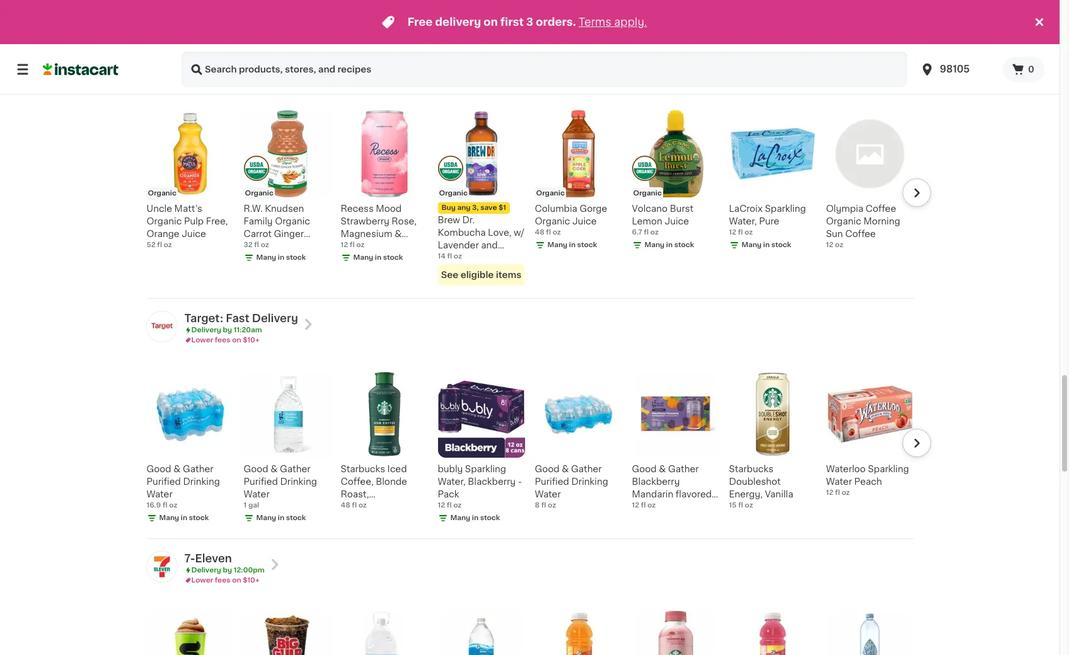 Task type: describe. For each thing, give the bounding box(es) containing it.
oz inside uncle matt's organic pulp free, orange juice 52 fl oz
[[164, 241, 172, 248]]

oz inside volcano burst lemon juice 6.7 fl oz
[[650, 229, 659, 235]]

terms
[[579, 17, 611, 27]]

12 fl oz for adaptogen
[[341, 241, 365, 248]]

many in stock for good & gather purified drinking water 16.9 fl oz
[[159, 514, 209, 521]]

pulp
[[184, 217, 204, 225]]

oz inside lacroix sparkling water, pure 12 fl oz
[[745, 229, 753, 235]]

oz inside starbucks doubleshot energy, vanilla 15 fl oz
[[745, 502, 753, 508]]

gorge
[[580, 204, 607, 213]]

& for good & gather blackberry mandarin flavored sparkling water
[[659, 464, 666, 473]]

waterloo sparkling water peach 12 fl oz
[[826, 464, 909, 496]]

16.9
[[147, 502, 161, 508]]

magnesium
[[341, 229, 392, 238]]

volcano
[[632, 204, 668, 213]]

organic inside r.w. knudsen family organic carrot ginger turmeric juice
[[275, 217, 310, 225]]

many down adaptogen
[[353, 254, 373, 261]]

strawberry
[[341, 217, 389, 225]]

orders.
[[536, 17, 576, 27]]

free
[[408, 17, 433, 27]]

gather for good & gather blackberry mandarin flavored sparkling water
[[668, 464, 699, 473]]

op
[[249, 53, 263, 63]]

fl inside bubly sparkling water, blackberry - pack 12 fl oz
[[447, 502, 452, 508]]

many in stock for lacroix sparkling water, pure 12 fl oz
[[742, 241, 791, 248]]

water inside good & gather purified drinking water 8 fl oz
[[535, 490, 561, 498]]

water, for pack
[[438, 477, 466, 486]]

family
[[244, 217, 273, 225]]

target: fast delivery
[[184, 313, 298, 323]]

organic inside columbia gorge organic juice 48 fl oz
[[535, 217, 570, 225]]

& for good & gather purified drinking water 16.9 fl oz
[[174, 464, 181, 473]]

lacroix sparkling water, pure 12 fl oz
[[729, 204, 806, 235]]

oz inside olympia coffee organic morning sun coffee 12 oz
[[835, 241, 843, 248]]

item carousel region for target: fast delivery
[[129, 365, 931, 533]]

flavored
[[676, 490, 712, 498]]

organic inside olympia coffee organic morning sun coffee 12 oz
[[826, 217, 861, 225]]

olympia
[[826, 204, 863, 213]]

recess
[[341, 204, 374, 213]]

lower fees on $10+ for eleven
[[191, 577, 260, 583]]

sparkling for waterloo
[[868, 464, 909, 473]]

many in stock for bubly sparkling water, blackberry - pack 12 fl oz
[[450, 514, 500, 521]]

doubleshot
[[729, 477, 781, 486]]

7-
[[184, 553, 195, 563]]

ginger
[[274, 229, 304, 238]]

fl inside starbucks doubleshot energy, vanilla 15 fl oz
[[738, 502, 743, 508]]

stock for columbia gorge organic juice 48 fl oz
[[577, 241, 597, 248]]

11:20am
[[234, 326, 262, 333]]

buy
[[442, 204, 456, 211]]

organic inside buy any 3, save $1 brew dr. kombucha love,  w/ lavender and chamomile, organic kombucha
[[438, 266, 473, 275]]

32 fl oz
[[244, 241, 269, 248]]

12:15pm
[[234, 66, 262, 73]]

on for 7-eleven
[[232, 577, 241, 583]]

many in stock left free
[[353, 14, 403, 21]]

purified for good & gather purified drinking water 16.9 fl oz
[[147, 477, 181, 486]]

fl inside lacroix sparkling water, pure 12 fl oz
[[738, 229, 743, 235]]

many in stock for good & gather purified drinking water 1 gal
[[256, 514, 306, 521]]

coffee,
[[341, 477, 374, 486]]

gal
[[248, 502, 259, 508]]

many in stock link
[[341, 0, 428, 22]]

olympia coffee organic morning sun coffee 12 oz
[[826, 204, 900, 248]]

juice inside columbia gorge organic juice 48 fl oz
[[572, 217, 597, 225]]

52
[[147, 241, 156, 248]]

roast,
[[341, 490, 369, 498]]

starbucks doubleshot energy, vanilla 15 fl oz
[[729, 464, 793, 508]]

many in stock down adaptogen
[[353, 254, 403, 261]]

12 down "magnesium"
[[341, 241, 348, 248]]

eligible
[[461, 270, 494, 279]]

starbucks iced coffee, blonde roast, unsweetened, black
[[341, 464, 407, 524]]

energy,
[[729, 490, 763, 498]]

sparkling
[[632, 502, 672, 511]]

drinking for good & gather purified drinking water 1 gal
[[280, 477, 317, 486]]

on inside limited time offer region
[[484, 17, 498, 27]]

burst
[[670, 204, 694, 213]]

turmeric
[[244, 242, 283, 251]]

good for good & gather purified drinking water 16.9 fl oz
[[147, 464, 171, 473]]

fl inside columbia gorge organic juice 48 fl oz
[[546, 229, 551, 235]]

terms apply. link
[[579, 17, 647, 27]]

stock for good & gather purified drinking water 1 gal
[[286, 514, 306, 521]]

starbucks for energy,
[[729, 464, 774, 473]]

uncle
[[147, 204, 172, 213]]

oz inside columbia gorge organic juice 48 fl oz
[[553, 229, 561, 235]]

matt's
[[174, 204, 202, 213]]

stock for bubly sparkling water, blackberry - pack 12 fl oz
[[480, 514, 500, 521]]

oz inside good & gather purified drinking water 16.9 fl oz
[[169, 502, 177, 508]]

stock for volcano burst lemon juice 6.7 fl oz
[[674, 241, 694, 248]]

water, for fl
[[729, 217, 757, 225]]

many for good & gather purified drinking water 1 gal
[[256, 514, 276, 521]]

water inside the 'recess mood strawberry rose, magnesium & adaptogen infused sparkling water'
[[384, 254, 410, 263]]

fl right "32"
[[254, 241, 259, 248]]

chamomile,
[[438, 253, 491, 262]]

blonde
[[376, 477, 407, 486]]

item badge image
[[632, 156, 657, 181]]

delivery by 12:15pm
[[191, 66, 262, 73]]

recess mood strawberry rose, magnesium & adaptogen infused sparkling water
[[341, 204, 426, 263]]

mood
[[376, 204, 402, 213]]

-
[[518, 477, 522, 486]]

fl inside good & gather purified drinking water 8 fl oz
[[541, 502, 546, 508]]

free,
[[206, 217, 228, 225]]

in for volcano burst lemon juice 6.7 fl oz
[[666, 241, 673, 248]]

instacart logo image
[[43, 62, 119, 77]]

organic up columbia
[[536, 189, 565, 196]]

in for good & gather purified drinking water 1 gal
[[278, 514, 284, 521]]

fl inside waterloo sparkling water peach 12 fl oz
[[835, 489, 840, 496]]

bubly sparkling water, blackberry - pack 12 fl oz
[[438, 464, 522, 508]]

oz inside good & gather purified drinking water 8 fl oz
[[548, 502, 556, 508]]

oz inside product group
[[454, 253, 462, 259]]

iced
[[387, 464, 407, 473]]

12 inside waterloo sparkling water peach 12 fl oz
[[826, 489, 834, 496]]

many in stock for columbia gorge organic juice 48 fl oz
[[548, 241, 597, 248]]

lower for 7-
[[191, 577, 213, 583]]

14 fl oz
[[438, 253, 462, 259]]

mandarin
[[632, 490, 673, 498]]

3,
[[472, 204, 479, 211]]

98105 button
[[912, 52, 1003, 87]]

morning
[[864, 217, 900, 225]]

r.w. knudsen family organic carrot ginger turmeric juice
[[244, 204, 310, 251]]

delivery for eleven
[[191, 566, 221, 573]]

many for columbia gorge organic juice 48 fl oz
[[548, 241, 567, 248]]

many in stock for volcano burst lemon juice 6.7 fl oz
[[645, 241, 694, 248]]

32
[[244, 241, 253, 248]]

organic up the r.w.
[[245, 189, 274, 196]]

lavender
[[438, 241, 479, 249]]

purified for good & gather purified drinking water 1 gal
[[244, 477, 278, 486]]

juice inside uncle matt's organic pulp free, orange juice 52 fl oz
[[182, 229, 206, 238]]

sparkling for lacroix
[[765, 204, 806, 213]]

adaptogen
[[341, 242, 390, 251]]

juice inside r.w. knudsen family organic carrot ginger turmeric juice
[[285, 242, 309, 251]]

oz inside bubly sparkling water, blackberry - pack 12 fl oz
[[453, 502, 462, 508]]

water inside "good & gather blackberry mandarin flavored sparkling water"
[[674, 502, 700, 511]]

carrot
[[244, 229, 272, 238]]

12 fl oz for sparkling
[[632, 502, 656, 508]]

48 fl oz
[[341, 502, 367, 508]]

any
[[457, 204, 471, 211]]

fl down roast,
[[352, 502, 357, 508]]

by for fast
[[223, 326, 232, 333]]

98105
[[940, 64, 970, 74]]

waterloo
[[826, 464, 866, 473]]

14
[[438, 253, 446, 259]]

in for good & gather purified drinking water 16.9 fl oz
[[181, 514, 187, 521]]

pack
[[438, 490, 459, 498]]

target: fast delivery image
[[147, 311, 177, 341]]

rose,
[[392, 217, 417, 225]]

black
[[341, 515, 365, 524]]

juice inside volcano burst lemon juice 6.7 fl oz
[[665, 217, 689, 225]]

& inside the 'recess mood strawberry rose, magnesium & adaptogen infused sparkling water'
[[395, 229, 402, 238]]

in for columbia gorge organic juice 48 fl oz
[[569, 241, 576, 248]]

apply.
[[614, 17, 647, 27]]

w/
[[514, 228, 525, 237]]



Task type: vqa. For each thing, say whether or not it's contained in the screenshot.
Volcano Burst Lemon Juice item badge image
yes



Task type: locate. For each thing, give the bounding box(es) containing it.
stock for good & gather purified drinking water 16.9 fl oz
[[189, 514, 209, 521]]

oz down "sun" on the right top of the page
[[835, 241, 843, 248]]

in down volcano burst lemon juice 6.7 fl oz
[[666, 241, 673, 248]]

product group
[[438, 110, 525, 285]]

1 by from the top
[[223, 66, 232, 73]]

target:
[[184, 313, 223, 323]]

water inside good & gather purified drinking water 16.9 fl oz
[[147, 490, 173, 498]]

columbia
[[535, 204, 577, 213]]

item badge image up buy
[[438, 156, 463, 181]]

many in stock down bubly sparkling water, blackberry - pack 12 fl oz
[[450, 514, 500, 521]]

1 item carousel region from the top
[[129, 105, 931, 293]]

blackberry for &
[[632, 477, 680, 486]]

1 horizontal spatial blackberry
[[632, 477, 680, 486]]

oz down orange
[[164, 241, 172, 248]]

oz down carrot
[[261, 241, 269, 248]]

water
[[384, 254, 410, 263], [826, 477, 852, 486], [147, 490, 173, 498], [244, 490, 270, 498], [535, 490, 561, 498], [674, 502, 700, 511]]

sparkling up pure
[[765, 204, 806, 213]]

0 vertical spatial 48
[[535, 229, 544, 235]]

item carousel region
[[129, 105, 931, 293], [129, 365, 931, 533]]

by for eleven
[[223, 566, 232, 573]]

1 vertical spatial fees
[[215, 577, 230, 583]]

on down delivery by 12:00pm
[[232, 577, 241, 583]]

& for good & gather purified drinking water 8 fl oz
[[562, 464, 569, 473]]

2 drinking from the left
[[280, 477, 317, 486]]

fees for eleven
[[215, 577, 230, 583]]

purified inside good & gather purified drinking water 1 gal
[[244, 477, 278, 486]]

water up 8
[[535, 490, 561, 498]]

orange
[[147, 229, 179, 238]]

purified for good & gather purified drinking water 8 fl oz
[[535, 477, 569, 486]]

good & gather purified drinking water 8 fl oz
[[535, 464, 608, 508]]

oz down roast,
[[358, 502, 367, 508]]

$10+ down 12:00pm
[[243, 577, 260, 583]]

oz down "magnesium"
[[356, 241, 365, 248]]

organic up buy
[[439, 189, 468, 196]]

columbia gorge organic juice 48 fl oz
[[535, 204, 607, 235]]

0 horizontal spatial drinking
[[183, 477, 220, 486]]

1 vertical spatial by
[[223, 326, 232, 333]]

free delivery on first 3 orders. terms apply.
[[408, 17, 647, 27]]

by up available
[[223, 66, 232, 73]]

brew
[[438, 215, 460, 224]]

drinking for good & gather purified drinking water 8 fl oz
[[571, 477, 608, 486]]

save
[[480, 204, 497, 211]]

many left free
[[353, 14, 373, 21]]

12 down lacroix
[[729, 229, 736, 235]]

drinking for good & gather purified drinking water 16.9 fl oz
[[183, 477, 220, 486]]

juice down burst
[[665, 217, 689, 225]]

stock down bubly sparkling water, blackberry - pack 12 fl oz
[[480, 514, 500, 521]]

1 purified from the left
[[147, 477, 181, 486]]

12 fl oz down mandarin
[[632, 502, 656, 508]]

eleven
[[195, 553, 232, 563]]

stock down good & gather purified drinking water 16.9 fl oz
[[189, 514, 209, 521]]

gather for good & gather purified drinking water 16.9 fl oz
[[183, 464, 213, 473]]

0 vertical spatial 12 fl oz
[[341, 241, 365, 248]]

fl down mandarin
[[641, 502, 646, 508]]

12 inside olympia coffee organic morning sun coffee 12 oz
[[826, 241, 834, 248]]

1 $10+ from the top
[[243, 336, 260, 343]]

12 down the pack
[[438, 502, 445, 508]]

1
[[244, 502, 247, 508]]

&
[[395, 229, 402, 238], [174, 464, 181, 473], [271, 464, 278, 473], [562, 464, 569, 473], [659, 464, 666, 473]]

sparkling inside waterloo sparkling water peach 12 fl oz
[[868, 464, 909, 473]]

organic up orange
[[147, 217, 182, 225]]

1 drinking from the left
[[183, 477, 220, 486]]

1 vertical spatial lower fees on $10+
[[191, 577, 260, 583]]

lower fees on $10+ down delivery by 12:00pm
[[191, 577, 260, 583]]

1 vertical spatial item carousel region
[[129, 365, 931, 533]]

lower down the 7-eleven at the left
[[191, 577, 213, 583]]

stock down pure
[[771, 241, 791, 248]]

2 vertical spatial by
[[223, 566, 232, 573]]

many
[[353, 14, 373, 21], [548, 241, 567, 248], [645, 241, 665, 248], [742, 241, 762, 248], [256, 254, 276, 261], [353, 254, 373, 261], [159, 514, 179, 521], [256, 514, 276, 521], [450, 514, 470, 521]]

good & gather purified drinking water 1 gal
[[244, 464, 317, 508]]

drinking inside good & gather purified drinking water 1 gal
[[280, 477, 317, 486]]

sparkling inside lacroix sparkling water, pure 12 fl oz
[[765, 204, 806, 213]]

many in stock down good & gather purified drinking water 16.9 fl oz
[[159, 514, 209, 521]]

1 blackberry from the left
[[468, 477, 516, 486]]

sparkling right bubly
[[465, 464, 506, 473]]

organic inside uncle matt's organic pulp free, orange juice 52 fl oz
[[147, 217, 182, 225]]

2 horizontal spatial purified
[[535, 477, 569, 486]]

stock for lacroix sparkling water, pure 12 fl oz
[[771, 241, 791, 248]]

7-eleven
[[184, 553, 232, 563]]

sparkling up peach
[[868, 464, 909, 473]]

purified inside good & gather purified drinking water 8 fl oz
[[535, 477, 569, 486]]

lower fees on $10+ for fast
[[191, 336, 260, 343]]

oz down columbia
[[553, 229, 561, 235]]

good inside good & gather purified drinking water 8 fl oz
[[535, 464, 560, 473]]

3 purified from the left
[[535, 477, 569, 486]]

fl inside volcano burst lemon juice 6.7 fl oz
[[644, 229, 649, 235]]

fees for fast
[[215, 336, 230, 343]]

2 lower from the top
[[191, 577, 213, 583]]

stock
[[383, 14, 403, 21], [577, 241, 597, 248], [674, 241, 694, 248], [771, 241, 791, 248], [286, 254, 306, 261], [383, 254, 403, 261], [189, 514, 209, 521], [286, 514, 306, 521], [480, 514, 500, 521]]

fl right 6.7
[[644, 229, 649, 235]]

vanilla
[[765, 490, 793, 498]]

starbucks inside starbucks iced coffee, blonde roast, unsweetened, black
[[341, 464, 385, 473]]

many for bubly sparkling water, blackberry - pack 12 fl oz
[[450, 514, 470, 521]]

juice down ginger
[[285, 242, 309, 251]]

sparkling inside bubly sparkling water, blackberry - pack 12 fl oz
[[465, 464, 506, 473]]

0 horizontal spatial item badge image
[[244, 156, 269, 181]]

starbucks
[[341, 464, 385, 473], [729, 464, 774, 473]]

love,
[[488, 228, 511, 237]]

coffee up morning
[[866, 204, 896, 213]]

1 vertical spatial lower
[[191, 577, 213, 583]]

7 eleven image
[[147, 551, 177, 582]]

many for lacroix sparkling water, pure 12 fl oz
[[742, 241, 762, 248]]

delivery for fast
[[191, 326, 221, 333]]

2 vertical spatial on
[[232, 577, 241, 583]]

2 item carousel region from the top
[[129, 365, 931, 533]]

fl right 52
[[157, 241, 162, 248]]

in inside many in stock link
[[375, 14, 381, 21]]

lower
[[191, 336, 213, 343], [191, 577, 213, 583]]

blackberry inside "good & gather blackberry mandarin flavored sparkling water"
[[632, 477, 680, 486]]

gather inside "good & gather blackberry mandarin flavored sparkling water"
[[668, 464, 699, 473]]

item badge image
[[244, 156, 269, 181], [438, 156, 463, 181]]

unsweetened,
[[341, 502, 404, 511]]

kombucha up lavender at the left top
[[438, 228, 486, 237]]

& inside "good & gather blackberry mandarin flavored sparkling water"
[[659, 464, 666, 473]]

in down pure
[[763, 241, 770, 248]]

$10+ down the "11:20am" in the left of the page
[[243, 336, 260, 343]]

fl down "magnesium"
[[350, 241, 355, 248]]

purified up 8
[[535, 477, 569, 486]]

2 by from the top
[[223, 326, 232, 333]]

many down 16.9
[[159, 514, 179, 521]]

dr.
[[462, 215, 475, 224]]

blackberry for sparkling
[[468, 477, 516, 486]]

0 vertical spatial lower fees on $10+
[[191, 336, 260, 343]]

starbucks up coffee,
[[341, 464, 385, 473]]

item badge image for brew dr. kombucha love,  w/ lavender and chamomile, organic kombucha
[[438, 156, 463, 181]]

1 fees from the top
[[215, 336, 230, 343]]

kombucha
[[438, 228, 486, 237], [475, 266, 523, 275]]

good up gal
[[244, 464, 268, 473]]

0 vertical spatial $10+
[[243, 336, 260, 343]]

0 horizontal spatial blackberry
[[468, 477, 516, 486]]

pure
[[759, 217, 779, 225]]

good for good & gather purified drinking water 8 fl oz
[[535, 464, 560, 473]]

1 item badge image from the left
[[244, 156, 269, 181]]

good & gather purified drinking water 16.9 fl oz
[[147, 464, 220, 508]]

48 down roast,
[[341, 502, 350, 508]]

good up mandarin
[[632, 464, 657, 473]]

starbucks for coffee,
[[341, 464, 385, 473]]

4 good from the left
[[632, 464, 657, 473]]

oz
[[553, 229, 561, 235], [650, 229, 659, 235], [745, 229, 753, 235], [164, 241, 172, 248], [261, 241, 269, 248], [356, 241, 365, 248], [835, 241, 843, 248], [454, 253, 462, 259], [842, 489, 850, 496], [169, 502, 177, 508], [358, 502, 367, 508], [453, 502, 462, 508], [548, 502, 556, 508], [648, 502, 656, 508], [745, 502, 753, 508]]

sun
[[826, 229, 843, 238]]

1 vertical spatial kombucha
[[475, 266, 523, 275]]

central co-op
[[184, 53, 263, 63]]

0 vertical spatial coffee
[[866, 204, 896, 213]]

1 gather from the left
[[183, 464, 213, 473]]

delivery down the 7-eleven at the left
[[191, 566, 221, 573]]

1 horizontal spatial purified
[[244, 477, 278, 486]]

$10+ for fast
[[243, 336, 260, 343]]

lower down target:
[[191, 336, 213, 343]]

co-
[[228, 53, 249, 63]]

good inside good & gather purified drinking water 1 gal
[[244, 464, 268, 473]]

water down "infused"
[[384, 254, 410, 263]]

good for good & gather purified drinking water 1 gal
[[244, 464, 268, 473]]

stock left free
[[383, 14, 403, 21]]

12 inside lacroix sparkling water, pure 12 fl oz
[[729, 229, 736, 235]]

oz down lacroix
[[745, 229, 753, 235]]

coffee
[[866, 204, 896, 213], [845, 229, 876, 238]]

in down good & gather purified drinking water 1 gal
[[278, 514, 284, 521]]

& inside good & gather purified drinking water 16.9 fl oz
[[174, 464, 181, 473]]

many for volcano burst lemon juice 6.7 fl oz
[[645, 241, 665, 248]]

2 $10+ from the top
[[243, 577, 260, 583]]

fl
[[546, 229, 551, 235], [644, 229, 649, 235], [738, 229, 743, 235], [157, 241, 162, 248], [254, 241, 259, 248], [350, 241, 355, 248], [447, 253, 452, 259], [835, 489, 840, 496], [163, 502, 167, 508], [352, 502, 357, 508], [447, 502, 452, 508], [541, 502, 546, 508], [641, 502, 646, 508], [738, 502, 743, 508]]

Search field
[[182, 52, 907, 87]]

gather inside good & gather purified drinking water 16.9 fl oz
[[183, 464, 213, 473]]

2 blackberry from the left
[[632, 477, 680, 486]]

2 lower fees on $10+ from the top
[[191, 577, 260, 583]]

many in stock down volcano burst lemon juice 6.7 fl oz
[[645, 241, 694, 248]]

item carousel region for central co-op
[[129, 105, 931, 293]]

fl inside good & gather purified drinking water 16.9 fl oz
[[163, 502, 167, 508]]

on
[[484, 17, 498, 27], [232, 336, 241, 343], [232, 577, 241, 583]]

1 horizontal spatial water,
[[729, 217, 757, 225]]

water down flavored
[[674, 502, 700, 511]]

$10+ for eleven
[[243, 577, 260, 583]]

1 vertical spatial coffee
[[845, 229, 876, 238]]

12 fl oz
[[341, 241, 365, 248], [632, 502, 656, 508]]

peach
[[854, 477, 882, 486]]

r.w.
[[244, 204, 263, 213]]

organic up uncle on the top left of the page
[[148, 189, 176, 196]]

2 purified from the left
[[244, 477, 278, 486]]

water up gal
[[244, 490, 270, 498]]

water inside waterloo sparkling water peach 12 fl oz
[[826, 477, 852, 486]]

0 horizontal spatial 48
[[341, 502, 350, 508]]

item carousel region containing good & gather purified drinking water
[[129, 365, 931, 533]]

organic down the olympia
[[826, 217, 861, 225]]

None search field
[[182, 52, 907, 87]]

limited time offer region
[[0, 0, 1032, 44]]

fees
[[215, 336, 230, 343], [215, 577, 230, 583]]

oz right 8
[[548, 502, 556, 508]]

1 lower fees on $10+ from the top
[[191, 336, 260, 343]]

1 lower from the top
[[191, 336, 213, 343]]

good
[[147, 464, 171, 473], [244, 464, 268, 473], [535, 464, 560, 473], [632, 464, 657, 473]]

1 horizontal spatial 12 fl oz
[[632, 502, 656, 508]]

blackberry up mandarin
[[632, 477, 680, 486]]

many in stock
[[353, 14, 403, 21], [548, 241, 597, 248], [645, 241, 694, 248], [742, 241, 791, 248], [256, 254, 306, 261], [353, 254, 403, 261], [159, 514, 209, 521], [256, 514, 306, 521], [450, 514, 500, 521]]

1 horizontal spatial starbucks
[[729, 464, 774, 473]]

water inside good & gather purified drinking water 1 gal
[[244, 490, 270, 498]]

oz down mandarin
[[648, 502, 656, 508]]

1 vertical spatial water,
[[438, 477, 466, 486]]

fl down columbia
[[546, 229, 551, 235]]

in down turmeric
[[278, 254, 284, 261]]

in left free
[[375, 14, 381, 21]]

0 vertical spatial water,
[[729, 217, 757, 225]]

juice down gorge
[[572, 217, 597, 225]]

stock down columbia gorge organic juice 48 fl oz
[[577, 241, 597, 248]]

in for lacroix sparkling water, pure 12 fl oz
[[763, 241, 770, 248]]

first
[[500, 17, 524, 27]]

many in stock down turmeric
[[256, 254, 306, 261]]

drinking
[[183, 477, 220, 486], [280, 477, 317, 486], [571, 477, 608, 486]]

12 inside bubly sparkling water, blackberry - pack 12 fl oz
[[438, 502, 445, 508]]

98105 button
[[920, 52, 995, 87]]

1 horizontal spatial 48
[[535, 229, 544, 235]]

buy any 3, save $1 brew dr. kombucha love,  w/ lavender and chamomile, organic kombucha
[[438, 204, 525, 275]]

0 horizontal spatial purified
[[147, 477, 181, 486]]

3
[[526, 17, 533, 27]]

0 horizontal spatial starbucks
[[341, 464, 385, 473]]

good up 8
[[535, 464, 560, 473]]

many in stock down pure
[[742, 241, 791, 248]]

volcano burst lemon juice 6.7 fl oz
[[632, 204, 694, 235]]

starbucks up doubleshot
[[729, 464, 774, 473]]

oz right 16.9
[[169, 502, 177, 508]]

sparkling for bubly
[[465, 464, 506, 473]]

2 horizontal spatial drinking
[[571, 477, 608, 486]]

0 vertical spatial on
[[484, 17, 498, 27]]

4 gather from the left
[[668, 464, 699, 473]]

& inside good & gather purified drinking water 8 fl oz
[[562, 464, 569, 473]]

0 horizontal spatial 12 fl oz
[[341, 241, 365, 248]]

blackberry left -
[[468, 477, 516, 486]]

bubly
[[438, 464, 463, 473]]

lemon
[[632, 217, 662, 225]]

pickup available
[[184, 76, 242, 83]]

sparkling inside the 'recess mood strawberry rose, magnesium & adaptogen infused sparkling water'
[[341, 254, 382, 263]]

on for target: fast delivery
[[232, 336, 241, 343]]

fl right "15"
[[738, 502, 743, 508]]

15
[[729, 502, 737, 508]]

2 fees from the top
[[215, 577, 230, 583]]

lower for target:
[[191, 336, 213, 343]]

& inside good & gather purified drinking water 1 gal
[[271, 464, 278, 473]]

uncle matt's organic pulp free, orange juice 52 fl oz
[[147, 204, 228, 248]]

0 vertical spatial fees
[[215, 336, 230, 343]]

good inside good & gather purified drinking water 16.9 fl oz
[[147, 464, 171, 473]]

0 vertical spatial lower
[[191, 336, 213, 343]]

in for bubly sparkling water, blackberry - pack 12 fl oz
[[472, 514, 479, 521]]

fl down the pack
[[447, 502, 452, 508]]

see
[[441, 270, 458, 279]]

starbucks inside starbucks doubleshot energy, vanilla 15 fl oz
[[729, 464, 774, 473]]

0 horizontal spatial water,
[[438, 477, 466, 486]]

water, inside lacroix sparkling water, pure 12 fl oz
[[729, 217, 757, 225]]

0 vertical spatial item carousel region
[[129, 105, 931, 293]]

good up 16.9
[[147, 464, 171, 473]]

water, inside bubly sparkling water, blackberry - pack 12 fl oz
[[438, 477, 466, 486]]

0 vertical spatial by
[[223, 66, 232, 73]]

in down adaptogen
[[375, 254, 381, 261]]

knudsen
[[265, 204, 304, 213]]

drinking inside good & gather purified drinking water 16.9 fl oz
[[183, 477, 220, 486]]

1 starbucks from the left
[[341, 464, 385, 473]]

delivery
[[191, 66, 221, 73], [252, 313, 298, 323], [191, 326, 221, 333], [191, 566, 221, 573]]

good inside "good & gather blackberry mandarin flavored sparkling water"
[[632, 464, 657, 473]]

2 starbucks from the left
[[729, 464, 774, 473]]

48
[[535, 229, 544, 235], [341, 502, 350, 508]]

and
[[481, 241, 498, 249]]

gather inside good & gather purified drinking water 1 gal
[[280, 464, 311, 473]]

1 vertical spatial 48
[[341, 502, 350, 508]]

stock down ginger
[[286, 254, 306, 261]]

fl right 8
[[541, 502, 546, 508]]

delivery for co-
[[191, 66, 221, 73]]

48 right the w/
[[535, 229, 544, 235]]

1 vertical spatial on
[[232, 336, 241, 343]]

stock down "infused"
[[383, 254, 403, 261]]

good for good & gather blackberry mandarin flavored sparkling water
[[632, 464, 657, 473]]

by
[[223, 66, 232, 73], [223, 326, 232, 333], [223, 566, 232, 573]]

1 horizontal spatial drinking
[[280, 477, 317, 486]]

12:00pm
[[234, 566, 265, 573]]

3 good from the left
[[535, 464, 560, 473]]

item badge image inside product group
[[438, 156, 463, 181]]

purified inside good & gather purified drinking water 16.9 fl oz
[[147, 477, 181, 486]]

gather for good & gather purified drinking water 8 fl oz
[[571, 464, 602, 473]]

pickup
[[184, 76, 209, 83]]

see eligible items button
[[438, 264, 525, 285]]

stock down volcano burst lemon juice 6.7 fl oz
[[674, 241, 694, 248]]

1 vertical spatial 12 fl oz
[[632, 502, 656, 508]]

12 fl oz down "magnesium"
[[341, 241, 365, 248]]

many down columbia gorge organic juice 48 fl oz
[[548, 241, 567, 248]]

3 drinking from the left
[[571, 477, 608, 486]]

water, down lacroix
[[729, 217, 757, 225]]

& for good & gather purified drinking water 1 gal
[[271, 464, 278, 473]]

organic up ginger
[[275, 217, 310, 225]]

drinking inside good & gather purified drinking water 8 fl oz
[[571, 477, 608, 486]]

fl down waterloo
[[835, 489, 840, 496]]

$10+
[[243, 336, 260, 343], [243, 577, 260, 583]]

kombucha down and
[[475, 266, 523, 275]]

item carousel region containing uncle matt's organic pulp free, orange juice
[[129, 105, 931, 293]]

oz down lemon
[[650, 229, 659, 235]]

lower fees on $10+
[[191, 336, 260, 343], [191, 577, 260, 583]]

many down turmeric
[[256, 254, 276, 261]]

1 horizontal spatial item badge image
[[438, 156, 463, 181]]

12 down mandarin
[[632, 502, 639, 508]]

item badge image for 32 fl oz
[[244, 156, 269, 181]]

oz down the pack
[[453, 502, 462, 508]]

blackberry inside bubly sparkling water, blackberry - pack 12 fl oz
[[468, 477, 516, 486]]

oz down waterloo
[[842, 489, 850, 496]]

delivery by 11:20am
[[191, 326, 262, 333]]

3 by from the top
[[223, 566, 232, 573]]

0 vertical spatial kombucha
[[438, 228, 486, 237]]

fast
[[226, 313, 249, 323]]

items
[[496, 270, 521, 279]]

fl inside product group
[[447, 253, 452, 259]]

0 button
[[1003, 57, 1045, 82]]

stock down good & gather purified drinking water 1 gal
[[286, 514, 306, 521]]

12
[[729, 229, 736, 235], [341, 241, 348, 248], [826, 241, 834, 248], [826, 489, 834, 496], [438, 502, 445, 508], [632, 502, 639, 508]]

2 good from the left
[[244, 464, 268, 473]]

1 vertical spatial $10+
[[243, 577, 260, 583]]

many for good & gather purified drinking water 16.9 fl oz
[[159, 514, 179, 521]]

gather inside good & gather purified drinking water 8 fl oz
[[571, 464, 602, 473]]

fees down delivery by 12:00pm
[[215, 577, 230, 583]]

fl inside uncle matt's organic pulp free, orange juice 52 fl oz
[[157, 241, 162, 248]]

purified up 16.9
[[147, 477, 181, 486]]

2 item badge image from the left
[[438, 156, 463, 181]]

3 gather from the left
[[571, 464, 602, 473]]

$1
[[499, 204, 506, 211]]

fl down lacroix
[[738, 229, 743, 235]]

delivery up the "11:20am" in the left of the page
[[252, 313, 298, 323]]

2 gather from the left
[[280, 464, 311, 473]]

1 good from the left
[[147, 464, 171, 473]]

48 inside columbia gorge organic juice 48 fl oz
[[535, 229, 544, 235]]

gather for good & gather purified drinking water 1 gal
[[280, 464, 311, 473]]

by for co-
[[223, 66, 232, 73]]

lacroix
[[729, 204, 763, 213]]

water, down bubly
[[438, 477, 466, 486]]

organic up volcano
[[633, 189, 662, 196]]

delivery
[[435, 17, 481, 27]]

oz inside waterloo sparkling water peach 12 fl oz
[[842, 489, 850, 496]]



